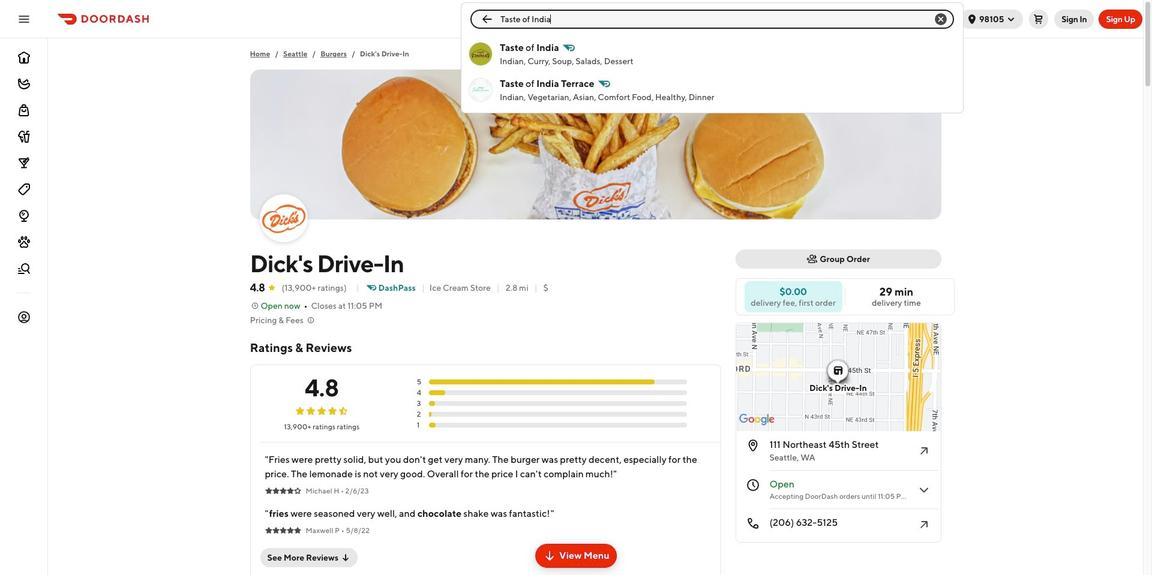 Task type: describe. For each thing, give the bounding box(es) containing it.
open menu image
[[17, 12, 31, 26]]

Store search: begin typing to search for stores available on DoorDash text field
[[500, 13, 924, 25]]

powered by google image
[[739, 414, 774, 426]]

clear search input image
[[934, 12, 948, 26]]



Task type: locate. For each thing, give the bounding box(es) containing it.
dick's drive-in image
[[250, 70, 941, 220], [261, 196, 306, 241]]

0 items, open order cart image
[[1034, 14, 1044, 24]]

map region
[[736, 323, 941, 431]]

return from search image
[[480, 12, 494, 26]]



Task type: vqa. For each thing, say whether or not it's contained in the screenshot.
Return From Search image
yes



